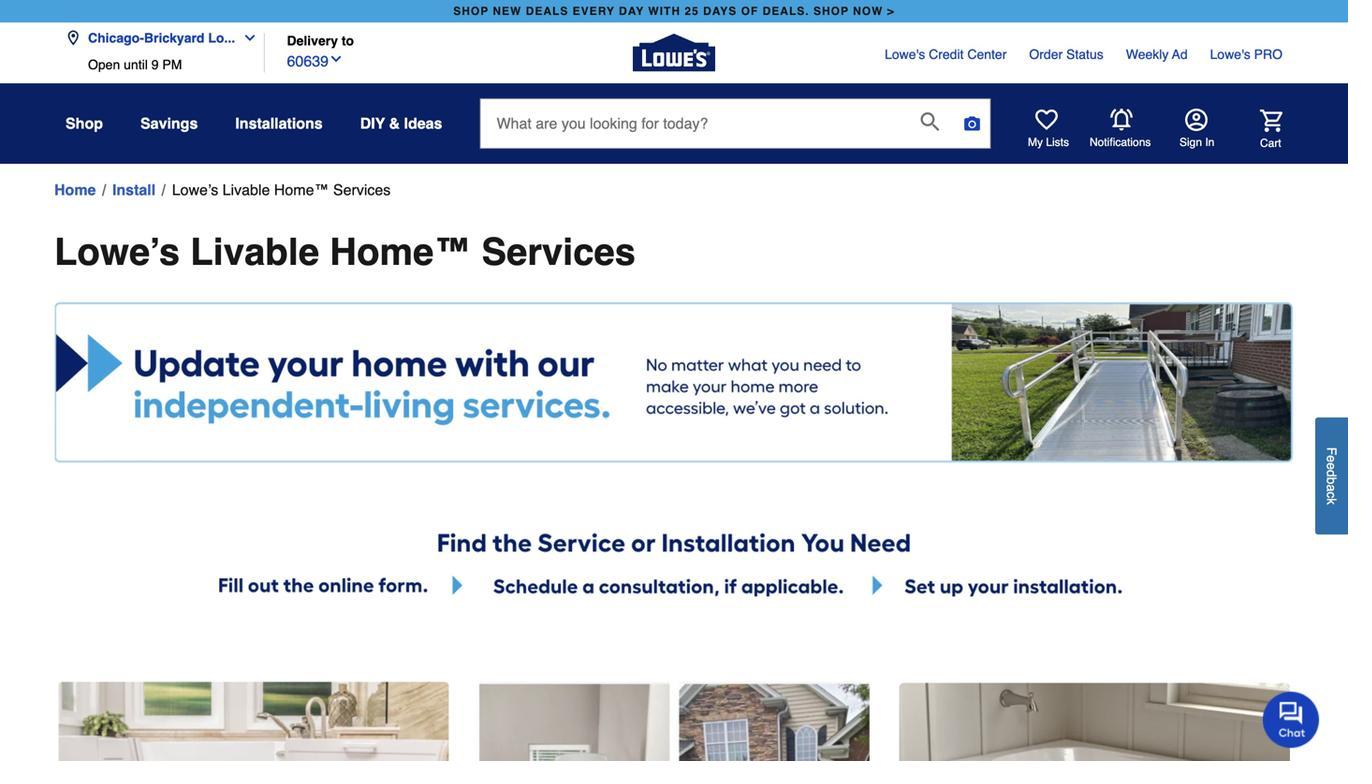 Task type: vqa. For each thing, say whether or not it's contained in the screenshot.
the right /
no



Task type: describe. For each thing, give the bounding box(es) containing it.
a bathroom with a white step-in bathtub with a built-in seat and the tub door open. image
[[58, 682, 449, 761]]

with
[[648, 5, 681, 18]]

lowe's pro
[[1210, 47, 1283, 62]]

install link
[[112, 179, 156, 201]]

my lists
[[1028, 136, 1069, 149]]

center
[[968, 47, 1007, 62]]

1 vertical spatial lowe's livable home™ services
[[54, 230, 636, 273]]

installations button
[[235, 107, 323, 140]]

shop new deals every day with 25 days of deals. shop now >
[[453, 5, 895, 18]]

lowe's home improvement notification center image
[[1111, 109, 1133, 131]]

d
[[1325, 470, 1340, 477]]

1 horizontal spatial home™
[[330, 230, 471, 273]]

lowe's home improvement cart image
[[1260, 109, 1283, 132]]

of
[[741, 5, 759, 18]]

shop new deals every day with 25 days of deals. shop now > link
[[450, 0, 899, 22]]

lowe's home improvement logo image
[[633, 12, 715, 94]]

search image
[[921, 112, 940, 131]]

every
[[573, 5, 615, 18]]

sign
[[1180, 136, 1202, 149]]

camera image
[[963, 114, 982, 133]]

diy & ideas button
[[360, 107, 442, 140]]

cart
[[1260, 136, 1282, 150]]

f e e d b a c k button
[[1316, 418, 1348, 535]]

60639
[[287, 52, 329, 70]]

2 shop from the left
[[814, 5, 849, 18]]

0 vertical spatial lowe's
[[172, 181, 218, 199]]

diy
[[360, 115, 385, 132]]

lowe's livable home™ services link
[[172, 179, 391, 201]]

1 vertical spatial lowe's
[[54, 230, 180, 273]]

2 e from the top
[[1325, 463, 1340, 470]]

open
[[88, 57, 120, 72]]

pro
[[1255, 47, 1283, 62]]

ideas
[[404, 115, 442, 132]]

c
[[1325, 492, 1340, 498]]

savings
[[140, 115, 198, 132]]

delivery to
[[287, 33, 354, 48]]

install
[[112, 181, 156, 199]]

lowe's for lowe's pro
[[1210, 47, 1251, 62]]

home
[[54, 181, 96, 199]]

lowe's home improvement lists image
[[1036, 109, 1058, 131]]

1 horizontal spatial services
[[482, 230, 636, 273]]

installations
[[235, 115, 323, 132]]

f
[[1325, 447, 1340, 455]]

a beige bathroom with a white bathtub converted into a step-in tub. image
[[900, 682, 1290, 761]]

notifications
[[1090, 136, 1151, 149]]

home link
[[54, 179, 96, 201]]

cart button
[[1234, 109, 1283, 151]]

weekly ad
[[1126, 47, 1188, 62]]

deals
[[526, 5, 569, 18]]

&
[[389, 115, 400, 132]]

home™ inside 'lowe's livable home™ services' link
[[274, 181, 329, 199]]

9
[[151, 57, 159, 72]]

lo...
[[208, 30, 235, 45]]

lowe's credit center
[[885, 47, 1007, 62]]

savings button
[[140, 107, 198, 140]]

new
[[493, 5, 522, 18]]

diy & ideas
[[360, 115, 442, 132]]

a stair lift chair inside a home and an accessibility ramp in front of a brick home. image
[[479, 682, 870, 761]]

day
[[619, 5, 644, 18]]

>
[[888, 5, 895, 18]]

pm
[[162, 57, 182, 72]]

k
[[1325, 498, 1340, 505]]

f e e d b a c k
[[1325, 447, 1340, 505]]

lists
[[1046, 136, 1069, 149]]

1 e from the top
[[1325, 455, 1340, 463]]



Task type: locate. For each thing, give the bounding box(es) containing it.
1 horizontal spatial shop
[[814, 5, 849, 18]]

lowe's left pro
[[1210, 47, 1251, 62]]

weekly
[[1126, 47, 1169, 62]]

chicago-
[[88, 30, 144, 45]]

home™
[[274, 181, 329, 199], [330, 230, 471, 273]]

lowe's livable home™ services
[[172, 181, 391, 199], [54, 230, 636, 273]]

e
[[1325, 455, 1340, 463], [1325, 463, 1340, 470]]

sign in
[[1180, 136, 1215, 149]]

lowe's credit center link
[[885, 45, 1007, 64]]

livable
[[223, 181, 270, 199], [190, 230, 319, 273]]

chevron down image down to
[[329, 52, 344, 67]]

0 vertical spatial livable
[[223, 181, 270, 199]]

0 horizontal spatial shop
[[453, 5, 489, 18]]

shop
[[66, 115, 103, 132]]

brickyard
[[144, 30, 205, 45]]

1 vertical spatial home™
[[330, 230, 471, 273]]

services
[[333, 181, 391, 199], [482, 230, 636, 273]]

Search Query text field
[[481, 99, 906, 148]]

status
[[1067, 47, 1104, 62]]

lowe's for lowe's credit center
[[885, 47, 925, 62]]

0 vertical spatial services
[[333, 181, 391, 199]]

chevron down image
[[235, 30, 258, 45], [329, 52, 344, 67]]

lowe's right install on the left top
[[172, 181, 218, 199]]

ad
[[1172, 47, 1188, 62]]

credit
[[929, 47, 964, 62]]

update your home with our independent-living services. image
[[54, 302, 1294, 463]]

livable down 'lowe's livable home™ services' link
[[190, 230, 319, 273]]

e up b
[[1325, 463, 1340, 470]]

days
[[703, 5, 737, 18]]

to
[[342, 33, 354, 48]]

1 vertical spatial services
[[482, 230, 636, 273]]

lowe's left credit
[[885, 47, 925, 62]]

0 vertical spatial lowe's livable home™ services
[[172, 181, 391, 199]]

1 horizontal spatial lowe's
[[1210, 47, 1251, 62]]

chevron down image inside 60639 button
[[329, 52, 344, 67]]

 image
[[54, 519, 1294, 607]]

order status link
[[1029, 45, 1104, 64]]

my
[[1028, 136, 1043, 149]]

60639 button
[[287, 48, 344, 73]]

lowe's down install link at the top left of the page
[[54, 230, 180, 273]]

lowe's livable home™ services down 'lowe's livable home™ services' link
[[54, 230, 636, 273]]

chat invite button image
[[1263, 691, 1320, 748]]

shop left the 'new'
[[453, 5, 489, 18]]

1 vertical spatial livable
[[190, 230, 319, 273]]

weekly ad link
[[1126, 45, 1188, 64]]

livable down installations button
[[223, 181, 270, 199]]

now
[[853, 5, 883, 18]]

lowe's
[[172, 181, 218, 199], [54, 230, 180, 273]]

chicago-brickyard lo... button
[[66, 19, 265, 57]]

0 vertical spatial chevron down image
[[235, 30, 258, 45]]

lowe's home improvement account image
[[1186, 109, 1208, 131]]

order
[[1029, 47, 1063, 62]]

1 vertical spatial chevron down image
[[329, 52, 344, 67]]

lowe's
[[885, 47, 925, 62], [1210, 47, 1251, 62]]

2 lowe's from the left
[[1210, 47, 1251, 62]]

shop
[[453, 5, 489, 18], [814, 5, 849, 18]]

in
[[1206, 136, 1215, 149]]

chicago-brickyard lo...
[[88, 30, 235, 45]]

1 shop from the left
[[453, 5, 489, 18]]

e up "d"
[[1325, 455, 1340, 463]]

0 horizontal spatial services
[[333, 181, 391, 199]]

b
[[1325, 477, 1340, 484]]

25
[[685, 5, 699, 18]]

0 horizontal spatial chevron down image
[[235, 30, 258, 45]]

deals.
[[763, 5, 810, 18]]

sign in button
[[1180, 109, 1215, 150]]

open until 9 pm
[[88, 57, 182, 72]]

None search field
[[480, 98, 991, 166]]

1 horizontal spatial chevron down image
[[329, 52, 344, 67]]

chevron down image left delivery
[[235, 30, 258, 45]]

0 horizontal spatial home™
[[274, 181, 329, 199]]

order status
[[1029, 47, 1104, 62]]

location image
[[66, 30, 81, 45]]

1 lowe's from the left
[[885, 47, 925, 62]]

shop left now
[[814, 5, 849, 18]]

until
[[124, 57, 148, 72]]

lowe's pro link
[[1210, 45, 1283, 64]]

a
[[1325, 484, 1340, 492]]

lowe's livable home™ services down installations button
[[172, 181, 391, 199]]

0 horizontal spatial lowe's
[[885, 47, 925, 62]]

delivery
[[287, 33, 338, 48]]

0 vertical spatial home™
[[274, 181, 329, 199]]

my lists link
[[1028, 109, 1069, 150]]

shop button
[[66, 107, 103, 140]]



